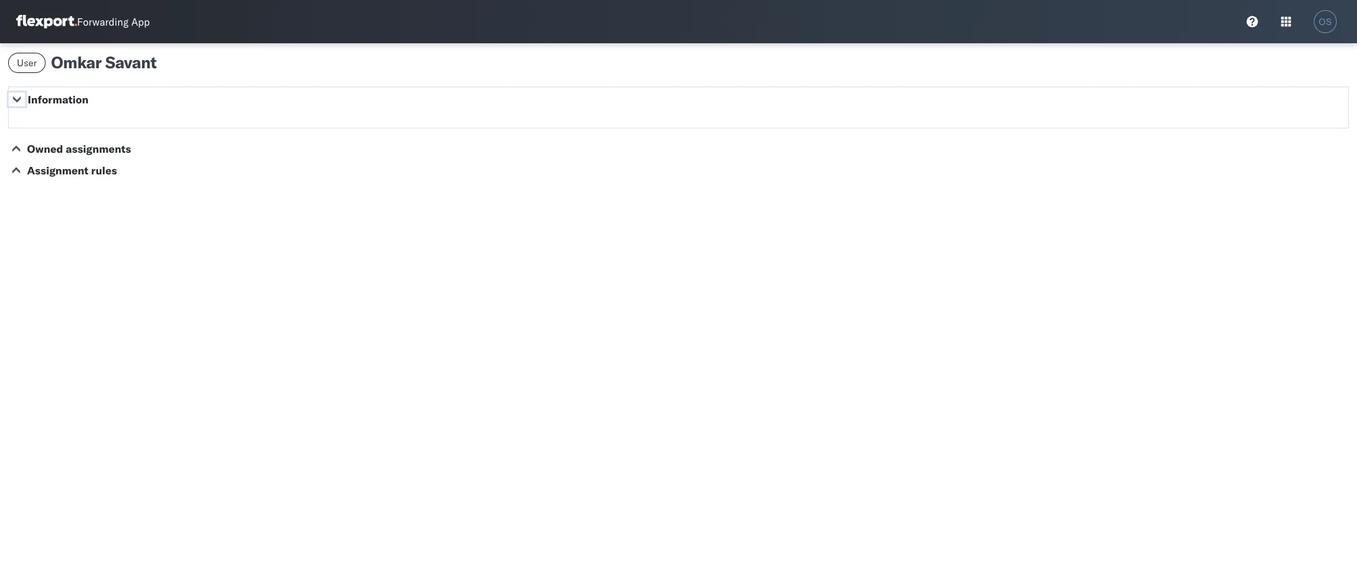 Task type: locate. For each thing, give the bounding box(es) containing it.
assignments
[[66, 142, 131, 155]]

forwarding app
[[77, 15, 150, 28]]

omkar
[[51, 52, 102, 72]]

rules
[[91, 164, 117, 177]]

information
[[28, 93, 89, 106]]

assignment
[[27, 164, 88, 177]]

owned assignments
[[27, 142, 131, 155]]

os button
[[1310, 6, 1341, 37]]



Task type: describe. For each thing, give the bounding box(es) containing it.
user
[[17, 57, 37, 69]]

assignment rules
[[27, 164, 117, 177]]

flexport. image
[[16, 15, 77, 28]]

app
[[131, 15, 150, 28]]

forwarding app link
[[16, 15, 150, 28]]

savant
[[105, 52, 156, 72]]

owned
[[27, 142, 63, 155]]

os
[[1319, 17, 1332, 27]]

forwarding
[[77, 15, 129, 28]]

omkar savant
[[51, 52, 156, 72]]



Task type: vqa. For each thing, say whether or not it's contained in the screenshot.
Omkar in the left of the page
yes



